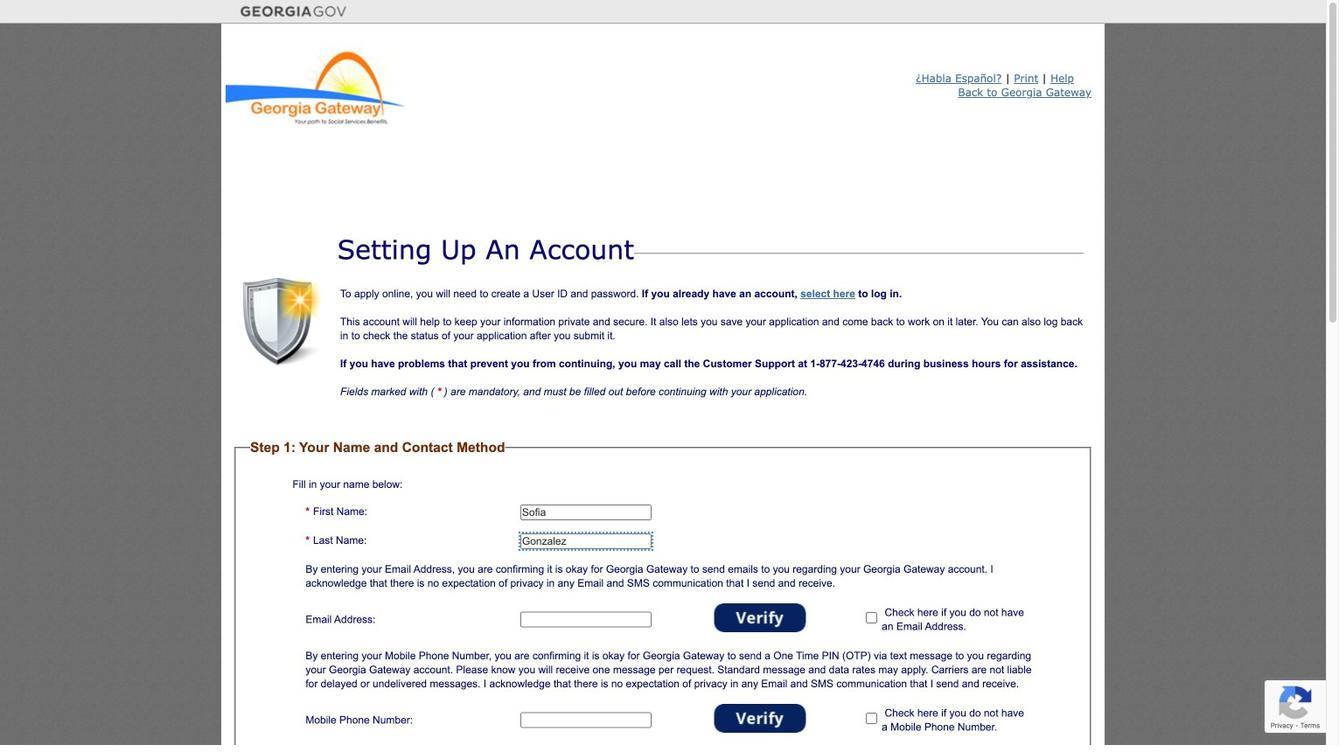 Task type: vqa. For each thing, say whether or not it's contained in the screenshot.
re-type your password password field
no



Task type: describe. For each thing, give the bounding box(es) containing it.
setting up an account image
[[234, 278, 322, 366]]

Mobile Phone Number text field
[[520, 713, 652, 728]]

First Name text field
[[520, 505, 652, 521]]



Task type: locate. For each thing, give the bounding box(es) containing it.
Last Name text field
[[520, 534, 652, 549]]

None checkbox
[[866, 612, 878, 624], [866, 713, 878, 724], [866, 612, 878, 624], [866, 713, 878, 724]]

None image field
[[714, 604, 806, 632], [714, 704, 806, 733], [714, 604, 806, 632], [714, 704, 806, 733]]

georgia gateway logo image
[[221, 38, 409, 129]]

Email Address text field
[[520, 612, 652, 628]]



